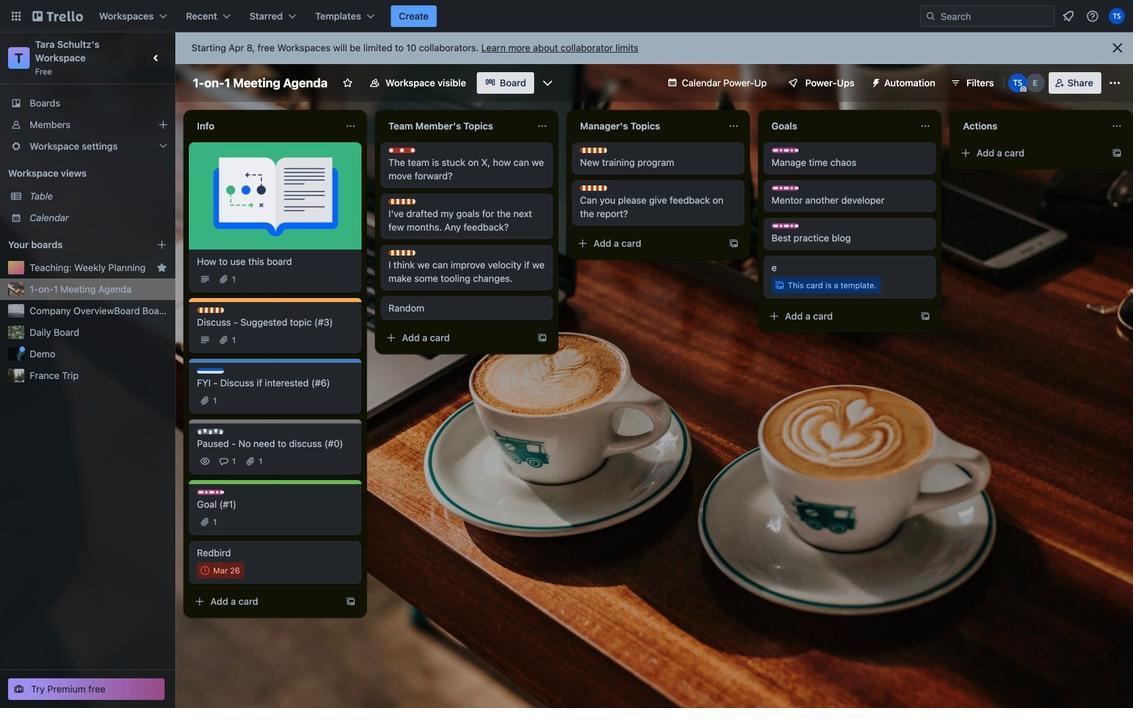Task type: vqa. For each thing, say whether or not it's contained in the screenshot.
text field
yes



Task type: locate. For each thing, give the bounding box(es) containing it.
None checkbox
[[197, 563, 244, 579]]

color: black, title: "paused" element
[[197, 429, 224, 435]]

color: blue, title: "fyi" element
[[197, 368, 224, 374]]

Board name text field
[[186, 72, 334, 94]]

1 horizontal spatial create from template… image
[[1112, 148, 1123, 159]]

color: orange, title: "discuss" element
[[580, 148, 607, 153], [580, 186, 607, 191], [389, 199, 416, 204], [389, 250, 416, 256], [197, 308, 224, 313]]

create from template… image
[[1112, 148, 1123, 159], [537, 333, 548, 343]]

color: red, title: "blocker" element
[[389, 148, 416, 153]]

your boards with 6 items element
[[8, 237, 136, 253]]

starred icon image
[[157, 262, 167, 273]]

color: pink, title: "goal" element
[[772, 148, 799, 153], [772, 186, 799, 191], [772, 223, 799, 229], [197, 490, 224, 495]]

sm image
[[866, 72, 885, 91]]

0 horizontal spatial create from template… image
[[537, 333, 548, 343]]

add board image
[[157, 240, 167, 250]]

primary element
[[0, 0, 1134, 32]]

create from template… image
[[729, 238, 740, 249], [920, 311, 931, 322], [345, 597, 356, 607]]

2 horizontal spatial create from template… image
[[920, 311, 931, 322]]

0 horizontal spatial create from template… image
[[345, 597, 356, 607]]

2 vertical spatial create from template… image
[[345, 597, 356, 607]]

customize views image
[[541, 76, 555, 90]]

0 vertical spatial create from template… image
[[1112, 148, 1123, 159]]

Search field
[[920, 5, 1055, 27]]

None text field
[[381, 115, 532, 137], [764, 115, 915, 137], [381, 115, 532, 137], [764, 115, 915, 137]]

ethanhunt1 (ethanhunt117) image
[[1026, 74, 1045, 92]]

search image
[[926, 11, 937, 22]]

tara schultz (taraschultz7) image
[[1009, 74, 1028, 92]]

None text field
[[189, 115, 340, 137], [572, 115, 723, 137], [956, 115, 1107, 137], [189, 115, 340, 137], [572, 115, 723, 137], [956, 115, 1107, 137]]

1 vertical spatial create from template… image
[[920, 311, 931, 322]]

1 horizontal spatial create from template… image
[[729, 238, 740, 249]]

workspace navigation collapse icon image
[[147, 49, 166, 67]]

0 vertical spatial create from template… image
[[729, 238, 740, 249]]

0 notifications image
[[1061, 8, 1077, 24]]



Task type: describe. For each thing, give the bounding box(es) containing it.
star or unstar board image
[[343, 78, 353, 88]]

show menu image
[[1109, 76, 1122, 90]]

open information menu image
[[1086, 9, 1100, 23]]

this member is an admin of this board. image
[[1021, 86, 1027, 92]]

back to home image
[[32, 5, 83, 27]]

tara schultz (taraschultz7) image
[[1109, 8, 1126, 24]]

1 vertical spatial create from template… image
[[537, 333, 548, 343]]



